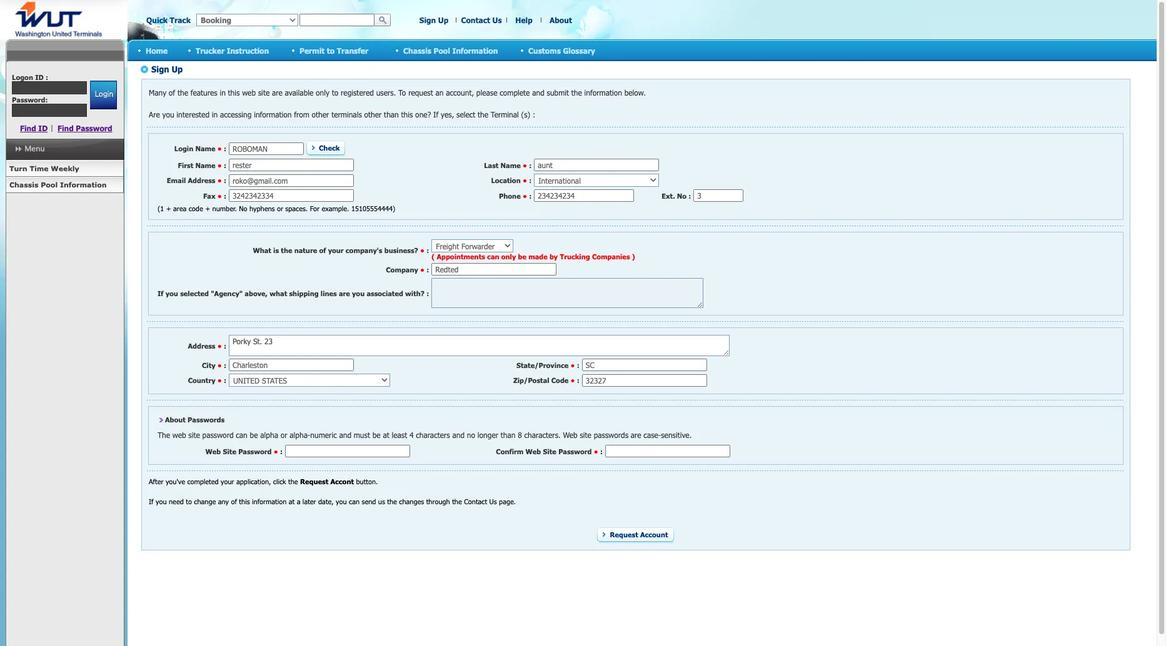 Task type: describe. For each thing, give the bounding box(es) containing it.
up
[[438, 16, 448, 24]]

quick
[[146, 16, 168, 24]]

about link
[[550, 16, 572, 24]]

customs glossary
[[528, 46, 595, 55]]

contact us link
[[461, 16, 502, 24]]

us
[[492, 16, 502, 24]]

track
[[170, 16, 191, 24]]

transfer
[[337, 46, 368, 55]]

id for find
[[38, 124, 48, 133]]

find for find id
[[20, 124, 36, 133]]

customs
[[528, 46, 561, 55]]

glossary
[[563, 46, 595, 55]]

contact us
[[461, 16, 502, 24]]

permit
[[300, 46, 325, 55]]

turn
[[9, 164, 27, 173]]

home
[[146, 46, 168, 55]]

password
[[76, 124, 112, 133]]

id for logon
[[35, 73, 44, 81]]

logon
[[12, 73, 33, 81]]

1 horizontal spatial information
[[452, 46, 498, 55]]

find password link
[[58, 124, 112, 133]]

about
[[550, 16, 572, 24]]

time
[[30, 164, 49, 173]]

find id link
[[20, 124, 48, 133]]

sign up link
[[419, 16, 448, 24]]

to
[[327, 46, 335, 55]]

0 vertical spatial chassis pool information
[[403, 46, 498, 55]]

sign
[[419, 16, 436, 24]]



Task type: vqa. For each thing, say whether or not it's contained in the screenshot.
leftmost CHASSIS
yes



Task type: locate. For each thing, give the bounding box(es) containing it.
0 horizontal spatial chassis pool information
[[9, 181, 107, 189]]

quick track
[[146, 16, 191, 24]]

None password field
[[12, 104, 87, 117]]

chassis pool information down turn time weekly link
[[9, 181, 107, 189]]

trucker
[[196, 46, 225, 55]]

find
[[20, 124, 36, 133], [58, 124, 74, 133]]

0 horizontal spatial chassis
[[9, 181, 38, 189]]

0 vertical spatial pool
[[434, 46, 450, 55]]

information down contact
[[452, 46, 498, 55]]

contact
[[461, 16, 490, 24]]

password:
[[12, 96, 48, 104]]

find down password:
[[20, 124, 36, 133]]

chassis pool information
[[403, 46, 498, 55], [9, 181, 107, 189]]

1 horizontal spatial pool
[[434, 46, 450, 55]]

1 horizontal spatial chassis
[[403, 46, 431, 55]]

0 horizontal spatial information
[[60, 181, 107, 189]]

id down password:
[[38, 124, 48, 133]]

1 vertical spatial chassis pool information
[[9, 181, 107, 189]]

:
[[46, 73, 48, 81]]

information
[[452, 46, 498, 55], [60, 181, 107, 189]]

0 vertical spatial id
[[35, 73, 44, 81]]

1 find from the left
[[20, 124, 36, 133]]

pool down turn time weekly
[[41, 181, 58, 189]]

pool
[[434, 46, 450, 55], [41, 181, 58, 189]]

1 vertical spatial id
[[38, 124, 48, 133]]

find for find password
[[58, 124, 74, 133]]

id
[[35, 73, 44, 81], [38, 124, 48, 133]]

logon id :
[[12, 73, 48, 81]]

0 horizontal spatial find
[[20, 124, 36, 133]]

chassis pool information link
[[6, 177, 124, 193]]

find password
[[58, 124, 112, 133]]

None text field
[[300, 14, 375, 26], [12, 81, 87, 94], [300, 14, 375, 26], [12, 81, 87, 94]]

0 vertical spatial information
[[452, 46, 498, 55]]

1 horizontal spatial chassis pool information
[[403, 46, 498, 55]]

weekly
[[51, 164, 79, 173]]

find id
[[20, 124, 48, 133]]

instruction
[[227, 46, 269, 55]]

0 horizontal spatial pool
[[41, 181, 58, 189]]

permit to transfer
[[300, 46, 368, 55]]

2 find from the left
[[58, 124, 74, 133]]

sign up
[[419, 16, 448, 24]]

1 vertical spatial pool
[[41, 181, 58, 189]]

information down weekly
[[60, 181, 107, 189]]

chassis pool information down up
[[403, 46, 498, 55]]

1 vertical spatial information
[[60, 181, 107, 189]]

help link
[[515, 16, 533, 24]]

help
[[515, 16, 533, 24]]

trucker instruction
[[196, 46, 269, 55]]

pool down up
[[434, 46, 450, 55]]

1 vertical spatial chassis
[[9, 181, 38, 189]]

0 vertical spatial chassis
[[403, 46, 431, 55]]

turn time weekly link
[[6, 161, 124, 177]]

turn time weekly
[[9, 164, 79, 173]]

chassis down turn
[[9, 181, 38, 189]]

id left :
[[35, 73, 44, 81]]

1 horizontal spatial find
[[58, 124, 74, 133]]

find left password
[[58, 124, 74, 133]]

login image
[[90, 81, 117, 109]]

chassis down sign
[[403, 46, 431, 55]]

chassis
[[403, 46, 431, 55], [9, 181, 38, 189]]



